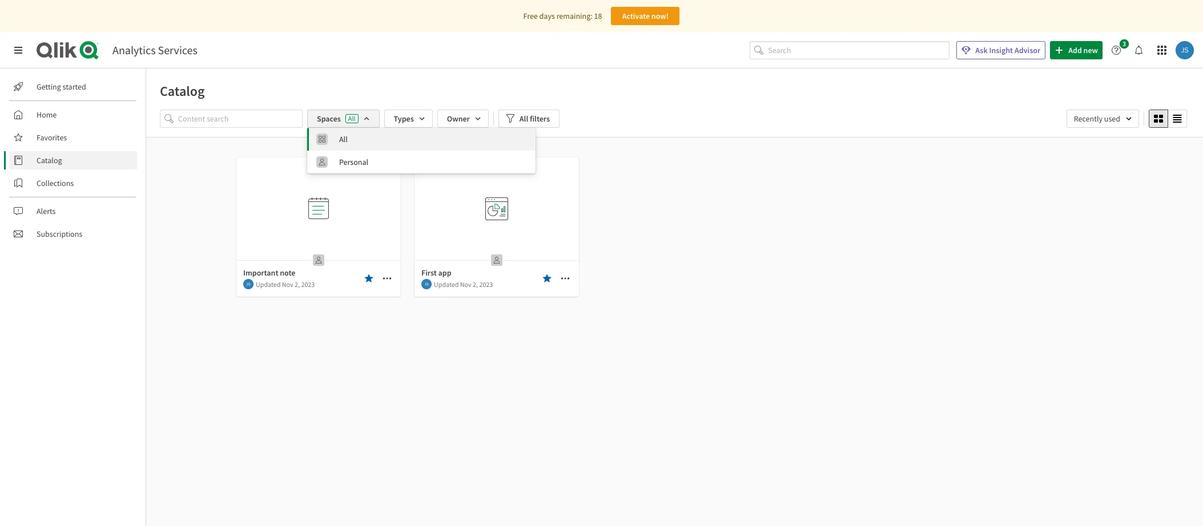 Task type: vqa. For each thing, say whether or not it's contained in the screenshot.
to inside home main content
no



Task type: locate. For each thing, give the bounding box(es) containing it.
1 horizontal spatial 2023
[[480, 280, 493, 289]]

alerts
[[37, 206, 56, 217]]

all for all filters
[[520, 114, 529, 124]]

app
[[438, 268, 452, 278]]

0 horizontal spatial catalog
[[37, 155, 62, 166]]

note
[[280, 268, 296, 278]]

1 horizontal spatial jacob simon element
[[422, 279, 432, 290]]

2 updated from the left
[[434, 280, 459, 289]]

alerts link
[[9, 202, 137, 221]]

0 horizontal spatial 2023
[[301, 280, 315, 289]]

types button
[[384, 110, 433, 128]]

1 nov from the left
[[282, 280, 293, 289]]

recently used
[[1074, 114, 1121, 124]]

menu containing all
[[307, 128, 536, 174]]

updated down app
[[434, 280, 459, 289]]

menu
[[307, 128, 536, 174]]

0 horizontal spatial all
[[339, 134, 348, 145]]

collections
[[37, 178, 74, 189]]

add new
[[1069, 45, 1099, 55]]

all inside dropdown button
[[520, 114, 529, 124]]

1 updated from the left
[[256, 280, 281, 289]]

0 horizontal spatial updated nov 2, 2023
[[256, 280, 315, 289]]

2, for note
[[295, 280, 300, 289]]

important
[[243, 268, 278, 278]]

0 horizontal spatial 2,
[[295, 280, 300, 289]]

personal element
[[339, 157, 529, 167], [310, 251, 328, 270], [488, 251, 506, 270]]

jacob simon element
[[243, 279, 254, 290], [422, 279, 432, 290]]

2 2023 from the left
[[480, 280, 493, 289]]

all left filters
[[520, 114, 529, 124]]

updated nov 2, 2023 down note
[[256, 280, 315, 289]]

2 nov from the left
[[460, 280, 472, 289]]

2 jacob simon element from the left
[[422, 279, 432, 290]]

services
[[158, 43, 198, 57]]

all up personal
[[339, 134, 348, 145]]

catalog
[[160, 82, 205, 100], [37, 155, 62, 166]]

Content search text field
[[178, 110, 303, 128]]

0 horizontal spatial updated
[[256, 280, 281, 289]]

1 jacob simon element from the left
[[243, 279, 254, 290]]

getting
[[37, 82, 61, 92]]

1 vertical spatial jacob simon image
[[422, 279, 432, 290]]

1 updated nov 2, 2023 from the left
[[256, 280, 315, 289]]

personal
[[339, 157, 369, 167]]

0 vertical spatial catalog
[[160, 82, 205, 100]]

important note
[[243, 268, 296, 278]]

0 horizontal spatial jacob simon image
[[422, 279, 432, 290]]

3
[[1123, 39, 1127, 48]]

18
[[594, 11, 602, 21]]

catalog down favorites
[[37, 155, 62, 166]]

1 vertical spatial catalog
[[37, 155, 62, 166]]

jacob simon element down first on the bottom
[[422, 279, 432, 290]]

owner button
[[437, 110, 489, 128]]

filters region
[[146, 107, 1204, 174]]

all filters
[[520, 114, 550, 124]]

1 horizontal spatial jacob simon image
[[1176, 41, 1194, 59]]

new
[[1084, 45, 1099, 55]]

updated down important note
[[256, 280, 281, 289]]

1 horizontal spatial 2,
[[473, 280, 478, 289]]

personal element containing personal
[[339, 157, 529, 167]]

updated nov 2, 2023
[[256, 280, 315, 289], [434, 280, 493, 289]]

analytics services element
[[113, 43, 198, 57]]

all
[[520, 114, 529, 124], [348, 114, 356, 123], [339, 134, 348, 145]]

personal element right note
[[310, 251, 328, 270]]

0 horizontal spatial jacob simon element
[[243, 279, 254, 290]]

all right spaces
[[348, 114, 356, 123]]

add
[[1069, 45, 1082, 55]]

getting started link
[[9, 78, 137, 96]]

2 horizontal spatial all
[[520, 114, 529, 124]]

2023
[[301, 280, 315, 289], [480, 280, 493, 289]]

1 2, from the left
[[295, 280, 300, 289]]

collections link
[[9, 174, 137, 193]]

1 horizontal spatial updated nov 2, 2023
[[434, 280, 493, 289]]

getting started
[[37, 82, 86, 92]]

all link
[[307, 128, 536, 151]]

personal element down all element
[[339, 157, 529, 167]]

catalog down services
[[160, 82, 205, 100]]

jacob simon image
[[1176, 41, 1194, 59], [422, 279, 432, 290]]

activate
[[622, 11, 650, 21]]

nov
[[282, 280, 293, 289], [460, 280, 472, 289]]

0 horizontal spatial nov
[[282, 280, 293, 289]]

1 horizontal spatial catalog
[[160, 82, 205, 100]]

1 horizontal spatial updated
[[434, 280, 459, 289]]

advisor
[[1015, 45, 1041, 55]]

now!
[[652, 11, 669, 21]]

jacob simon element for important
[[243, 279, 254, 290]]

days
[[540, 11, 555, 21]]

updated nov 2, 2023 down app
[[434, 280, 493, 289]]

favorites
[[37, 133, 67, 143]]

spaces
[[317, 114, 341, 124]]

2 updated nov 2, 2023 from the left
[[434, 280, 493, 289]]

add new button
[[1051, 41, 1103, 59]]

updated nov 2, 2023 for app
[[434, 280, 493, 289]]

free
[[524, 11, 538, 21]]

1 horizontal spatial nov
[[460, 280, 472, 289]]

1 2023 from the left
[[301, 280, 315, 289]]

nov for app
[[460, 280, 472, 289]]

jacob simon element down important
[[243, 279, 254, 290]]

2,
[[295, 280, 300, 289], [473, 280, 478, 289]]

all filters button
[[499, 110, 560, 128]]

more actions image
[[561, 274, 570, 283]]

home link
[[9, 106, 137, 124]]

2 2, from the left
[[473, 280, 478, 289]]

personal element for first app
[[488, 251, 506, 270]]

3 button
[[1108, 39, 1133, 59]]

updated
[[256, 280, 281, 289], [434, 280, 459, 289]]

personal element right app
[[488, 251, 506, 270]]



Task type: describe. For each thing, give the bounding box(es) containing it.
2023 for important note
[[301, 280, 315, 289]]

all element
[[339, 134, 529, 145]]

updated for note
[[256, 280, 281, 289]]

analytics
[[113, 43, 156, 57]]

insight
[[990, 45, 1013, 55]]

jacob simon image
[[243, 279, 254, 290]]

Search text field
[[769, 41, 950, 60]]

1 horizontal spatial all
[[348, 114, 356, 123]]

menu inside the filters region
[[307, 128, 536, 174]]

ask
[[976, 45, 988, 55]]

personal link
[[307, 151, 536, 174]]

owner
[[447, 114, 470, 124]]

more actions image
[[383, 274, 392, 283]]

subscriptions
[[37, 229, 82, 239]]

catalog link
[[9, 151, 137, 170]]

first
[[422, 268, 437, 278]]

activate now! link
[[611, 7, 680, 25]]

used
[[1105, 114, 1121, 124]]

home
[[37, 110, 57, 120]]

remaining:
[[557, 11, 593, 21]]

activate now!
[[622, 11, 669, 21]]

free days remaining: 18
[[524, 11, 602, 21]]

filters
[[530, 114, 550, 124]]

recently
[[1074, 114, 1103, 124]]

remove from favorites image
[[364, 274, 374, 283]]

personal element for important note
[[310, 251, 328, 270]]

switch view group
[[1149, 110, 1188, 128]]

types
[[394, 114, 414, 124]]

Recently used field
[[1067, 110, 1140, 128]]

subscriptions link
[[9, 225, 137, 243]]

catalog inside navigation pane element
[[37, 155, 62, 166]]

first app
[[422, 268, 452, 278]]

analytics services
[[113, 43, 198, 57]]

ask insight advisor
[[976, 45, 1041, 55]]

started
[[63, 82, 86, 92]]

close sidebar menu image
[[14, 46, 23, 55]]

2023 for first app
[[480, 280, 493, 289]]

jacob simon element for first
[[422, 279, 432, 290]]

ask insight advisor button
[[957, 41, 1046, 59]]

remove from favorites image
[[543, 274, 552, 283]]

nov for note
[[282, 280, 293, 289]]

0 vertical spatial jacob simon image
[[1176, 41, 1194, 59]]

updated for app
[[434, 280, 459, 289]]

updated nov 2, 2023 for note
[[256, 280, 315, 289]]

favorites link
[[9, 129, 137, 147]]

searchbar element
[[750, 41, 950, 60]]

navigation pane element
[[0, 73, 146, 248]]

all for all element
[[339, 134, 348, 145]]

2, for app
[[473, 280, 478, 289]]



